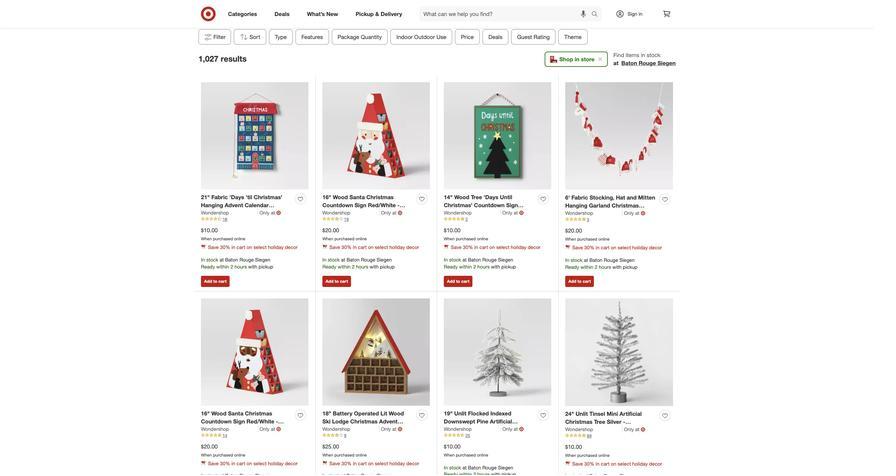Task type: vqa. For each thing, say whether or not it's contained in the screenshot.


Task type: describe. For each thing, give the bounding box(es) containing it.
19 link
[[322, 217, 430, 223]]

items
[[626, 52, 639, 59]]

tree inside 14" wood tree 'days until christmas' countdown sign green - wondershop™
[[471, 194, 482, 201]]

in inside button
[[575, 56, 579, 63]]

delivery
[[381, 10, 402, 17]]

19" unlit flocked indexed downswept pine artificial christmas tree with round base - wondershop™
[[444, 411, 534, 442]]

garland
[[589, 202, 610, 209]]

wondershop™ inside 18" battery operated lit wood ski lodge christmas advent calendar red/brown - wondershop™
[[322, 435, 359, 442]]

christmas inside 24" unlit tinsel mini artificial christmas tree silver - wondershop™
[[565, 419, 592, 426]]

within for 14" wood tree 'days until christmas' countdown sign green - wondershop™
[[459, 264, 472, 270]]

30% for 89
[[584, 461, 594, 467]]

artificial inside 19" unlit flocked indexed downswept pine artificial christmas tree with round base - wondershop™
[[490, 419, 512, 426]]

baton for 6' fabric stocking, hat and mitten hanging garland christmas advent calendar red/white - wondershop™
[[589, 257, 602, 263]]

countdown inside 14" wood tree 'days until christmas' countdown sign green - wondershop™
[[474, 202, 505, 209]]

1,027
[[198, 54, 218, 63]]

decor for 2
[[528, 244, 540, 250]]

christmas' inside 21" fabric 'days 'til christmas' hanging advent calendar blue/red - wondershop™
[[254, 194, 282, 201]]

'til
[[246, 194, 252, 201]]

only for 16
[[259, 210, 269, 216]]

in for 16" wood santa christmas countdown sign red/white - wondershop™
[[322, 257, 326, 263]]

siegen inside find items in stock at baton rouge siegen
[[657, 60, 676, 67]]

red/brown
[[348, 427, 378, 434]]

pickup for 6' fabric stocking, hat and mitten hanging garland christmas advent calendar red/white - wondershop™
[[623, 264, 637, 270]]

only for 89
[[624, 427, 634, 433]]

save 30% in cart on select holiday decor for 19
[[329, 244, 419, 250]]

only at ¬ for 89
[[624, 427, 645, 434]]

only for 2
[[502, 210, 512, 216]]

unlit for flocked
[[454, 411, 466, 418]]

30% for 14
[[220, 461, 230, 467]]

only for 25
[[502, 427, 512, 433]]

package
[[337, 34, 359, 40]]

deals for "deals" button
[[488, 34, 502, 40]]

9
[[344, 434, 346, 439]]

hours for green
[[477, 264, 490, 270]]

find items in stock at baton rouge siegen
[[613, 52, 676, 67]]

wondershop link for 89
[[565, 427, 623, 434]]

categories link
[[222, 6, 266, 22]]

supplies
[[341, 14, 360, 20]]

when for 3
[[565, 237, 576, 242]]

25
[[465, 434, 470, 439]]

sign inside 14" wood tree 'days until christmas' countdown sign green - wondershop™
[[506, 202, 518, 209]]

stock for 16" wood santa christmas countdown sign red/white - wondershop™
[[328, 257, 340, 263]]

price button
[[455, 29, 480, 45]]

rouge for 16" wood santa christmas countdown sign red/white - wondershop™
[[361, 257, 375, 263]]

unlit for tinsel
[[576, 411, 588, 418]]

30% for 16
[[220, 244, 230, 250]]

results
[[221, 54, 247, 63]]

and
[[627, 194, 637, 201]]

guest
[[517, 34, 532, 40]]

¬ for 19
[[398, 210, 402, 217]]

wood for 19
[[333, 194, 348, 201]]

countdown for 14
[[201, 419, 232, 426]]

artificial inside 24" unlit tinsel mini artificial christmas tree silver - wondershop™
[[619, 411, 642, 418]]

in for 2
[[474, 244, 478, 250]]

rouge inside find items in stock at baton rouge siegen
[[639, 60, 656, 67]]

snow globes
[[387, 14, 416, 20]]

¬ for 16
[[276, 210, 281, 217]]

stocking,
[[590, 194, 614, 201]]

24" unlit tinsel mini artificial christmas tree silver - wondershop™ link
[[565, 411, 657, 434]]

with for 14" wood tree 'days until christmas' countdown sign green - wondershop™
[[491, 264, 500, 270]]

2 for 21" fabric 'days 'til christmas' hanging advent calendar blue/red - wondershop™
[[230, 264, 233, 270]]

sign in
[[628, 11, 642, 17]]

0 horizontal spatial &
[[337, 14, 340, 20]]

19"
[[444, 411, 453, 418]]

wondershop™ inside 14" wood tree 'days until christmas' countdown sign green - wondershop™
[[465, 210, 502, 217]]

wrapping
[[300, 14, 321, 20]]

package quantity button
[[332, 29, 388, 45]]

flocked
[[468, 411, 489, 418]]

matching pajamas link
[[508, 0, 580, 21]]

pickup & delivery link
[[350, 6, 411, 22]]

in for 89
[[596, 461, 600, 467]]

89
[[587, 434, 592, 439]]

wondershop™ inside 24" unlit tinsel mini artificial christmas tree silver - wondershop™
[[565, 427, 602, 434]]

within for 6' fabric stocking, hat and mitten hanging garland christmas advent calendar red/white - wondershop™
[[581, 264, 593, 270]]

6' fabric stocking, hat and mitten hanging garland christmas advent calendar red/white - wondershop™
[[565, 194, 655, 225]]

nutcrackers
[[459, 14, 486, 20]]

green
[[444, 210, 460, 217]]

wood for 2
[[454, 194, 469, 201]]

online up in stock at  baton rouge siegen
[[477, 453, 488, 458]]

- inside 24" unlit tinsel mini artificial christmas tree silver - wondershop™
[[623, 419, 625, 426]]

14"
[[444, 194, 453, 201]]

9 link
[[322, 433, 430, 439]]

fabric for hanging
[[571, 194, 588, 201]]

shop in store button
[[545, 52, 608, 67]]

hanging inside 21" fabric 'days 'til christmas' hanging advent calendar blue/red - wondershop™
[[201, 202, 223, 209]]

16" wood santa christmas countdown sign red/white - wondershop™ link for 19
[[322, 194, 413, 217]]

deals link
[[269, 6, 298, 22]]

wrapping paper & supplies link
[[294, 0, 366, 21]]

filter button
[[198, 29, 231, 45]]

quantity
[[361, 34, 382, 40]]

sign inside 'link'
[[628, 11, 637, 17]]

to for 6' fabric stocking, hat and mitten hanging garland christmas advent calendar red/white - wondershop™
[[577, 279, 581, 284]]

snow globes link
[[366, 0, 437, 21]]

wondershop link for 9
[[322, 426, 380, 433]]

in stock at  baton rouge siegen ready within 2 hours with pickup for christmas
[[565, 257, 637, 270]]

add to cart for 16" wood santa christmas countdown sign red/white - wondershop™
[[326, 279, 348, 284]]

santa for 14
[[228, 411, 243, 418]]

wondershop for 89
[[565, 427, 593, 433]]

save 30% in cart on select holiday decor for 3
[[572, 245, 662, 251]]

guest rating button
[[511, 29, 555, 45]]

in stock at  baton rouge siegen ready within 2 hours with pickup for blue/red
[[201, 257, 273, 270]]

What can we help you find? suggestions appear below search field
[[419, 6, 593, 22]]

find
[[613, 52, 624, 59]]

wondershop for 25
[[444, 427, 472, 433]]

select for 89
[[618, 461, 631, 467]]

christmas inside 19" unlit flocked indexed downswept pine artificial christmas tree with round base - wondershop™
[[444, 427, 471, 434]]

3
[[587, 217, 589, 223]]

holiday for 14
[[268, 461, 284, 467]]

stock for 6' fabric stocking, hat and mitten hanging garland christmas advent calendar red/white - wondershop™
[[571, 257, 583, 263]]

only for 14
[[259, 427, 269, 433]]

only at ¬ for 14
[[259, 426, 281, 433]]

save 30% in cart on select holiday decor for 16
[[208, 244, 298, 250]]

wondershop for 9
[[322, 427, 350, 433]]

pickup for 14" wood tree 'days until christmas' countdown sign green - wondershop™
[[501, 264, 516, 270]]

¬ for 3
[[641, 210, 645, 217]]

to for 14" wood tree 'days until christmas' countdown sign green - wondershop™
[[456, 279, 460, 284]]

save for 19
[[329, 244, 340, 250]]

use
[[436, 34, 446, 40]]

baton for 16" wood santa christmas countdown sign red/white - wondershop™
[[347, 257, 360, 263]]

wondershop for 19
[[322, 210, 350, 216]]

hours for blue/red
[[235, 264, 247, 270]]

30% for 2
[[463, 244, 473, 250]]

only at ¬ for 9
[[381, 426, 402, 433]]

$20.00 when purchased online for 19
[[322, 227, 367, 242]]

18" battery operated lit wood ski lodge christmas advent calendar red/brown - wondershop™
[[322, 411, 404, 442]]

24" unlit tinsel mini artificial christmas tree silver - wondershop™
[[565, 411, 642, 434]]

ready for 21" fabric 'days 'til christmas' hanging advent calendar blue/red - wondershop™
[[201, 264, 215, 270]]

wondershop link for 25
[[444, 426, 501, 433]]

21"
[[201, 194, 210, 201]]

within for 16" wood santa christmas countdown sign red/white - wondershop™
[[338, 264, 351, 270]]

christmas up 19 link
[[366, 194, 394, 201]]

add for 6' fabric stocking, hat and mitten hanging garland christmas advent calendar red/white - wondershop™
[[568, 279, 576, 284]]

- inside 18" battery operated lit wood ski lodge christmas advent calendar red/brown - wondershop™
[[379, 427, 382, 434]]

deals for the deals link
[[274, 10, 290, 17]]

- inside 21" fabric 'days 'til christmas' hanging advent calendar blue/red - wondershop™
[[227, 210, 229, 217]]

24"
[[565, 411, 574, 418]]

only for 3
[[624, 210, 634, 216]]

2 for 14" wood tree 'days until christmas' countdown sign green - wondershop™
[[473, 264, 476, 270]]

baton for 14" wood tree 'days until christmas' countdown sign green - wondershop™
[[468, 257, 481, 263]]

theme
[[564, 34, 581, 40]]

calendar inside 21" fabric 'days 'til christmas' hanging advent calendar blue/red - wondershop™
[[245, 202, 269, 209]]

search
[[588, 11, 605, 18]]

only for 19
[[381, 210, 391, 216]]

round
[[498, 427, 516, 434]]

25 link
[[444, 433, 551, 439]]

1,027 results
[[198, 54, 247, 63]]

$10.00 when purchased online down '25'
[[444, 444, 488, 458]]

sign in link
[[610, 6, 653, 22]]

baton rouge siegen button
[[621, 59, 676, 67]]

until
[[500, 194, 512, 201]]

14" wood tree 'days until christmas' countdown sign green - wondershop™
[[444, 194, 518, 217]]

shop in store
[[559, 56, 595, 63]]

to for 16" wood santa christmas countdown sign red/white - wondershop™
[[335, 279, 339, 284]]

in stock at  baton rouge siegen
[[444, 465, 513, 471]]

when for 89
[[565, 453, 576, 459]]

in for 9
[[353, 461, 357, 467]]

ski
[[322, 419, 331, 426]]

30% for 9
[[341, 461, 352, 467]]

holiday for 19
[[389, 244, 405, 250]]

pickup for 16" wood santa christmas countdown sign red/white - wondershop™
[[380, 264, 395, 270]]

shop
[[559, 56, 573, 63]]

2 for 6' fabric stocking, hat and mitten hanging garland christmas advent calendar red/white - wondershop™
[[595, 264, 597, 270]]

rouge for 6' fabric stocking, hat and mitten hanging garland christmas advent calendar red/white - wondershop™
[[604, 257, 618, 263]]

30% for 19
[[341, 244, 352, 250]]

base
[[517, 427, 531, 434]]

decor for 3
[[649, 245, 662, 251]]

16" wood santa christmas countdown sign red/white - wondershop™ link for 14
[[201, 410, 292, 434]]

tree inside 19" unlit flocked indexed downswept pine artificial christmas tree with round base - wondershop™
[[473, 427, 484, 434]]

christmas up 14 link
[[245, 411, 272, 418]]

- inside 14" wood tree 'days until christmas' countdown sign green - wondershop™
[[461, 210, 464, 217]]

21" fabric 'days 'til christmas' hanging advent calendar blue/red - wondershop™ link
[[201, 194, 292, 217]]

rouge for 14" wood tree 'days until christmas' countdown sign green - wondershop™
[[482, 257, 497, 263]]

in inside 'link'
[[639, 11, 642, 17]]

lodge
[[332, 419, 349, 426]]

18" battery operated lit wood ski lodge christmas advent calendar red/brown - wondershop™ link
[[322, 410, 413, 442]]

14 link
[[201, 433, 308, 439]]

14" wood tree 'days until christmas' countdown sign green - wondershop™ link
[[444, 194, 535, 217]]

online for 14
[[234, 453, 245, 458]]

add to cart for 21" fabric 'days 'til christmas' hanging advent calendar blue/red - wondershop™
[[204, 279, 227, 284]]

globes
[[400, 14, 416, 20]]

19
[[344, 217, 349, 222]]



Task type: locate. For each thing, give the bounding box(es) containing it.
features button
[[295, 29, 329, 45]]

only up 14 link
[[259, 427, 269, 433]]

on down 16 link
[[247, 244, 252, 250]]

on down 9 "link" at the bottom left
[[368, 461, 374, 467]]

0 horizontal spatial $20.00
[[201, 444, 218, 451]]

indoor outdoor use
[[396, 34, 446, 40]]

when for 19
[[322, 236, 333, 242]]

$10.00 when purchased online down green
[[444, 227, 488, 242]]

guest rating
[[517, 34, 550, 40]]

purchased down 16
[[213, 236, 233, 242]]

decor for 14
[[285, 461, 298, 467]]

decor for 16
[[285, 244, 298, 250]]

calendar down 'til
[[245, 202, 269, 209]]

when inside $25.00 when purchased online
[[322, 453, 333, 458]]

on down 14 link
[[247, 461, 252, 467]]

4 to from the left
[[577, 279, 581, 284]]

2 add from the left
[[326, 279, 333, 284]]

christmas up red/brown
[[350, 419, 378, 426]]

1 add to cart from the left
[[204, 279, 227, 284]]

save 30% in cart on select holiday decor for 9
[[329, 461, 419, 467]]

1 vertical spatial deals
[[488, 34, 502, 40]]

baton inside find items in stock at baton rouge siegen
[[621, 60, 637, 67]]

wondershop up the 3
[[565, 210, 593, 216]]

30% for 3
[[584, 245, 594, 251]]

1 horizontal spatial fabric
[[571, 194, 588, 201]]

0 vertical spatial artificial
[[619, 411, 642, 418]]

save 30% in cart on select holiday decor down the 2 link
[[451, 244, 540, 250]]

19" unlit flocked indexed downswept pine artificial christmas tree with round base - wondershop™ link
[[444, 410, 535, 442]]

1 add from the left
[[204, 279, 212, 284]]

type button
[[269, 29, 293, 45]]

wondershop™ inside 6' fabric stocking, hat and mitten hanging garland christmas advent calendar red/white - wondershop™
[[565, 218, 602, 225]]

fabric right 6'
[[571, 194, 588, 201]]

fabric inside 6' fabric stocking, hat and mitten hanging garland christmas advent calendar red/white - wondershop™
[[571, 194, 588, 201]]

- inside 19" unlit flocked indexed downswept pine artificial christmas tree with round base - wondershop™
[[532, 427, 534, 434]]

tree down tinsel
[[594, 419, 605, 426]]

0 horizontal spatial santa
[[228, 411, 243, 418]]

18" battery operated lit wood ski lodge christmas advent calendar red/brown - wondershop™ image
[[322, 299, 430, 406], [322, 299, 430, 406]]

1 'days from the left
[[229, 194, 244, 201]]

siegen for 16" wood santa christmas countdown sign red/white - wondershop™
[[377, 257, 392, 263]]

1 horizontal spatial artificial
[[619, 411, 642, 418]]

'days
[[229, 194, 244, 201], [484, 194, 498, 201]]

16" wood santa christmas countdown sign red/white - wondershop™ for 19
[[322, 194, 400, 217]]

16
[[223, 217, 227, 222]]

1 horizontal spatial $20.00
[[322, 227, 339, 234]]

save 30% in cart on select holiday decor down 9 "link" at the bottom left
[[329, 461, 419, 467]]

with inside 19" unlit flocked indexed downswept pine artificial christmas tree with round base - wondershop™
[[485, 427, 497, 434]]

unlit up downswept
[[454, 411, 466, 418]]

select for 14
[[253, 461, 267, 467]]

16" wood santa christmas countdown sign red/white - wondershop™ for 14
[[201, 411, 278, 434]]

4 add to cart button from the left
[[565, 276, 594, 287]]

save 30% in cart on select holiday decor down 16 link
[[208, 244, 298, 250]]

0 horizontal spatial unlit
[[454, 411, 466, 418]]

save
[[208, 244, 219, 250], [329, 244, 340, 250], [451, 244, 462, 250], [572, 245, 583, 251], [208, 461, 219, 467], [329, 461, 340, 467], [572, 461, 583, 467]]

red/white for 14
[[246, 419, 274, 426]]

$10.00 when purchased online
[[201, 227, 245, 242], [444, 227, 488, 242], [444, 444, 488, 458], [565, 444, 610, 459]]

only up the 2 link
[[502, 210, 512, 216]]

mitten
[[638, 194, 655, 201]]

wondershop
[[201, 210, 229, 216], [322, 210, 350, 216], [444, 210, 472, 216], [565, 210, 593, 216], [201, 427, 229, 433], [322, 427, 350, 433], [444, 427, 472, 433], [565, 427, 593, 433]]

advent inside 18" battery operated lit wood ski lodge christmas advent calendar red/brown - wondershop™
[[379, 419, 398, 426]]

in for 6' fabric stocking, hat and mitten hanging garland christmas advent calendar red/white - wondershop™
[[565, 257, 569, 263]]

- up 19 link
[[397, 202, 400, 209]]

21" fabric 'days 'til christmas' hanging advent calendar blue/red - wondershop™ image
[[201, 82, 308, 190], [201, 82, 308, 190]]

select down 9 "link" at the bottom left
[[375, 461, 388, 467]]

save 30% in cart on select holiday decor down 14 link
[[208, 461, 298, 467]]

$10.00
[[201, 227, 218, 234], [444, 227, 461, 234], [444, 444, 461, 451], [565, 444, 582, 451]]

lit
[[380, 411, 387, 418]]

deals inside button
[[488, 34, 502, 40]]

on down 3 link
[[611, 245, 616, 251]]

wood
[[333, 194, 348, 201], [454, 194, 469, 201], [211, 411, 226, 418], [389, 411, 404, 418]]

1 horizontal spatial 16"
[[322, 194, 331, 201]]

online for 2
[[477, 236, 488, 242]]

0 horizontal spatial 16"
[[201, 411, 210, 418]]

2 add to cart button from the left
[[322, 276, 351, 287]]

0 horizontal spatial christmas'
[[254, 194, 282, 201]]

red/white
[[368, 202, 396, 209], [611, 210, 639, 217], [246, 419, 274, 426]]

16" for 14
[[201, 411, 210, 418]]

0 vertical spatial santa
[[349, 194, 365, 201]]

only up 89 link
[[624, 427, 634, 433]]

2 horizontal spatial red/white
[[611, 210, 639, 217]]

- right green
[[461, 210, 464, 217]]

when
[[201, 236, 212, 242], [322, 236, 333, 242], [444, 236, 455, 242], [565, 237, 576, 242], [201, 453, 212, 458], [322, 453, 333, 458], [444, 453, 455, 458], [565, 453, 576, 459]]

red/white up 19 link
[[368, 202, 396, 209]]

save for 14
[[208, 461, 219, 467]]

tree down pine
[[473, 427, 484, 434]]

0 horizontal spatial fabric
[[211, 194, 228, 201]]

only up '25' link
[[502, 427, 512, 433]]

purchased for 3
[[577, 237, 597, 242]]

christmas down hat
[[612, 202, 639, 209]]

1 horizontal spatial calendar
[[322, 427, 346, 434]]

add to cart for 6' fabric stocking, hat and mitten hanging garland christmas advent calendar red/white - wondershop™
[[568, 279, 591, 284]]

deals up type button
[[274, 10, 290, 17]]

purchased for 16
[[213, 236, 233, 242]]

christmas inside 6' fabric stocking, hat and mitten hanging garland christmas advent calendar red/white - wondershop™
[[612, 202, 639, 209]]

select for 19
[[375, 244, 388, 250]]

21" fabric 'days 'til christmas' hanging advent calendar blue/red - wondershop™
[[201, 194, 282, 217]]

holiday down the 2 link
[[511, 244, 526, 250]]

holiday for 2
[[511, 244, 526, 250]]

select down the 2 link
[[496, 244, 509, 250]]

purchased down the 3
[[577, 237, 597, 242]]

hanging up blue/red
[[201, 202, 223, 209]]

24" unlit tinsel mini artificial christmas tree silver - wondershop™ image
[[565, 299, 673, 407], [565, 299, 673, 407]]

when for 14
[[201, 453, 212, 458]]

wondershop link up 16
[[201, 210, 258, 217]]

3 to from the left
[[456, 279, 460, 284]]

in for 19
[[353, 244, 357, 250]]

with
[[248, 264, 257, 270], [370, 264, 379, 270], [491, 264, 500, 270], [612, 264, 621, 270], [485, 427, 497, 434]]

advent up 16
[[225, 202, 243, 209]]

1 horizontal spatial countdown
[[322, 202, 353, 209]]

sort button
[[234, 29, 266, 45]]

6' fabric stocking, hat and mitten hanging garland christmas advent calendar red/white - wondershop™ image
[[565, 82, 673, 190], [565, 82, 673, 190]]

$10.00 down downswept
[[444, 444, 461, 451]]

2 to from the left
[[335, 279, 339, 284]]

christmas down 24"
[[565, 419, 592, 426]]

fabric inside 21" fabric 'days 'til christmas' hanging advent calendar blue/red - wondershop™
[[211, 194, 228, 201]]

$20.00 for 19
[[322, 227, 339, 234]]

holiday for 89
[[632, 461, 648, 467]]

indoor
[[396, 34, 413, 40]]

0 horizontal spatial artificial
[[490, 419, 512, 426]]

0 vertical spatial 16" wood santa christmas countdown sign red/white - wondershop™
[[322, 194, 400, 217]]

sort
[[249, 34, 260, 40]]

1 horizontal spatial santa
[[349, 194, 365, 201]]

1 to from the left
[[213, 279, 217, 284]]

0 vertical spatial tree
[[471, 194, 482, 201]]

$20.00 for 3
[[565, 227, 582, 234]]

at inside find items in stock at baton rouge siegen
[[613, 60, 619, 67]]

baton for 21" fabric 'days 'til christmas' hanging advent calendar blue/red - wondershop™
[[225, 257, 238, 263]]

rouge for 21" fabric 'days 'til christmas' hanging advent calendar blue/red - wondershop™
[[239, 257, 254, 263]]

1 vertical spatial 16"
[[201, 411, 210, 418]]

$10.00 down blue/red
[[201, 227, 218, 234]]

- right blue/red
[[227, 210, 229, 217]]

1 vertical spatial 16" wood santa christmas countdown sign red/white - wondershop™ link
[[201, 410, 292, 434]]

online for 9
[[356, 453, 367, 458]]

hat
[[616, 194, 625, 201]]

1 vertical spatial 16" wood santa christmas countdown sign red/white - wondershop™
[[201, 411, 278, 434]]

matching
[[524, 14, 544, 20]]

siegen for 6' fabric stocking, hat and mitten hanging garland christmas advent calendar red/white - wondershop™
[[619, 257, 635, 263]]

2 vertical spatial advent
[[379, 419, 398, 426]]

1 vertical spatial christmas'
[[444, 202, 472, 209]]

add
[[204, 279, 212, 284], [326, 279, 333, 284], [447, 279, 455, 284], [568, 279, 576, 284]]

siegen
[[657, 60, 676, 67], [255, 257, 270, 263], [377, 257, 392, 263], [498, 257, 513, 263], [619, 257, 635, 263], [498, 465, 513, 471]]

1 vertical spatial calendar
[[585, 210, 609, 217]]

new
[[326, 10, 338, 17]]

add to cart for 14" wood tree 'days until christmas' countdown sign green - wondershop™
[[447, 279, 469, 284]]

1 vertical spatial advent
[[565, 210, 584, 217]]

unlit inside 24" unlit tinsel mini artificial christmas tree silver - wondershop™
[[576, 411, 588, 418]]

89 link
[[565, 434, 673, 440]]

¬ for 2
[[519, 210, 524, 217]]

- inside 6' fabric stocking, hat and mitten hanging garland christmas advent calendar red/white - wondershop™
[[640, 210, 643, 217]]

on for 2
[[489, 244, 495, 250]]

matching pajamas
[[524, 14, 564, 20]]

store
[[581, 56, 595, 63]]

add to cart button for 6' fabric stocking, hat and mitten hanging garland christmas advent calendar red/white - wondershop™
[[565, 276, 594, 287]]

baton
[[621, 60, 637, 67], [225, 257, 238, 263], [347, 257, 360, 263], [468, 257, 481, 263], [589, 257, 602, 263], [468, 465, 481, 471]]

purchased
[[213, 236, 233, 242], [334, 236, 354, 242], [456, 236, 476, 242], [577, 237, 597, 242], [213, 453, 233, 458], [334, 453, 354, 458], [456, 453, 476, 458], [577, 453, 597, 459]]

wondershop link for 16
[[201, 210, 258, 217]]

16" for 19
[[322, 194, 331, 201]]

2 add to cart from the left
[[326, 279, 348, 284]]

in
[[639, 11, 642, 17], [641, 52, 645, 59], [575, 56, 579, 63], [231, 244, 235, 250], [353, 244, 357, 250], [474, 244, 478, 250], [596, 245, 600, 251], [231, 461, 235, 467], [353, 461, 357, 467], [596, 461, 600, 467]]

holiday down 3 link
[[632, 245, 648, 251]]

3 add from the left
[[447, 279, 455, 284]]

pine
[[477, 419, 488, 426]]

in for 21" fabric 'days 'til christmas' hanging advent calendar blue/red - wondershop™
[[201, 257, 205, 263]]

1 horizontal spatial unlit
[[576, 411, 588, 418]]

countdown up '14'
[[201, 419, 232, 426]]

0 vertical spatial 16"
[[322, 194, 331, 201]]

purchased inside $25.00 when purchased online
[[334, 453, 354, 458]]

$10.00 down 24"
[[565, 444, 582, 451]]

1 horizontal spatial deals
[[488, 34, 502, 40]]

holiday for 9
[[389, 461, 405, 467]]

18"
[[322, 411, 331, 418]]

0 vertical spatial advent
[[225, 202, 243, 209]]

pickup
[[356, 10, 374, 17]]

¬
[[276, 210, 281, 217], [398, 210, 402, 217], [519, 210, 524, 217], [641, 210, 645, 217], [276, 426, 281, 433], [398, 426, 402, 433], [519, 426, 524, 433], [641, 427, 645, 434]]

0 vertical spatial calendar
[[245, 202, 269, 209]]

package quantity
[[337, 34, 382, 40]]

hanging inside 6' fabric stocking, hat and mitten hanging garland christmas advent calendar red/white - wondershop™
[[565, 202, 587, 209]]

- up 14 link
[[276, 419, 278, 426]]

0 vertical spatial 16" wood santa christmas countdown sign red/white - wondershop™ link
[[322, 194, 413, 217]]

in for 16
[[231, 244, 235, 250]]

wondershop link
[[201, 210, 258, 217], [322, 210, 380, 217], [444, 210, 501, 217], [565, 210, 623, 217], [201, 426, 258, 433], [322, 426, 380, 433], [444, 426, 501, 433], [565, 427, 623, 434]]

online inside $25.00 when purchased online
[[356, 453, 367, 458]]

wondershop™ inside 19" unlit flocked indexed downswept pine artificial christmas tree with round base - wondershop™
[[444, 435, 480, 442]]

add for 14" wood tree 'days until christmas' countdown sign green - wondershop™
[[447, 279, 455, 284]]

2 horizontal spatial calendar
[[585, 210, 609, 217]]

1 horizontal spatial 16" wood santa christmas countdown sign red/white - wondershop™
[[322, 194, 400, 217]]

calendar inside 18" battery operated lit wood ski lodge christmas advent calendar red/brown - wondershop™
[[322, 427, 346, 434]]

red/white inside 6' fabric stocking, hat and mitten hanging garland christmas advent calendar red/white - wondershop™
[[611, 210, 639, 217]]

stock for 21" fabric 'days 'til christmas' hanging advent calendar blue/red - wondershop™
[[206, 257, 218, 263]]

unlit right 24"
[[576, 411, 588, 418]]

wood inside 18" battery operated lit wood ski lodge christmas advent calendar red/brown - wondershop™
[[389, 411, 404, 418]]

features
[[301, 34, 323, 40]]

0 horizontal spatial 'days
[[229, 194, 244, 201]]

wondershop down lodge
[[322, 427, 350, 433]]

stock for 14" wood tree 'days until christmas' countdown sign green - wondershop™
[[449, 257, 461, 263]]

$10.00 down green
[[444, 227, 461, 234]]

wondershop link up the 89
[[565, 427, 623, 434]]

deals button
[[482, 29, 508, 45]]

santa up 14 link
[[228, 411, 243, 418]]

purchased for 9
[[334, 453, 354, 458]]

nutcrackers link
[[437, 0, 508, 21]]

wondershop link up 9
[[322, 426, 380, 433]]

$25.00 when purchased online
[[322, 444, 367, 458]]

blue/red
[[201, 210, 226, 217]]

when for 9
[[322, 453, 333, 458]]

wondershop link for 19
[[322, 210, 380, 217]]

type
[[275, 34, 287, 40]]

0 horizontal spatial $20.00 when purchased online
[[201, 444, 245, 458]]

christmas'
[[254, 194, 282, 201], [444, 202, 472, 209]]

4 add from the left
[[568, 279, 576, 284]]

19" unlit flocked indexed downswept pine artificial christmas tree with round base - wondershop™ image
[[444, 299, 551, 406], [444, 299, 551, 406]]

0 vertical spatial christmas'
[[254, 194, 282, 201]]

2 'days from the left
[[484, 194, 498, 201]]

only up 16 link
[[259, 210, 269, 216]]

only up 19 link
[[381, 210, 391, 216]]

add to cart button for 14" wood tree 'days until christmas' countdown sign green - wondershop™
[[444, 276, 473, 287]]

1 vertical spatial red/white
[[611, 210, 639, 217]]

select for 16
[[253, 244, 267, 250]]

online down 19 link
[[356, 236, 367, 242]]

2 vertical spatial calendar
[[322, 427, 346, 434]]

only up 3 link
[[624, 210, 634, 216]]

calendar inside 6' fabric stocking, hat and mitten hanging garland christmas advent calendar red/white - wondershop™
[[585, 210, 609, 217]]

1 vertical spatial santa
[[228, 411, 243, 418]]

ready
[[201, 264, 215, 270], [322, 264, 336, 270], [444, 264, 458, 270], [565, 264, 579, 270]]

select down 14 link
[[253, 461, 267, 467]]

0 horizontal spatial countdown
[[201, 419, 232, 426]]

purchased down '14'
[[213, 453, 233, 458]]

fabric
[[211, 194, 228, 201], [571, 194, 588, 201]]

select down 19 link
[[375, 244, 388, 250]]

downswept
[[444, 419, 475, 426]]

artificial down the indexed
[[490, 419, 512, 426]]

0 horizontal spatial calendar
[[245, 202, 269, 209]]

only for 9
[[381, 427, 391, 433]]

0 horizontal spatial red/white
[[246, 419, 274, 426]]

what's new link
[[301, 6, 347, 22]]

unlit inside 19" unlit flocked indexed downswept pine artificial christmas tree with round base - wondershop™
[[454, 411, 466, 418]]

filter
[[213, 34, 226, 40]]

1 add to cart button from the left
[[201, 276, 230, 287]]

select for 9
[[375, 461, 388, 467]]

1 horizontal spatial hanging
[[565, 202, 587, 209]]

wondershop down 14"
[[444, 210, 472, 216]]

on for 3
[[611, 245, 616, 251]]

holiday
[[268, 244, 284, 250], [389, 244, 405, 250], [511, 244, 526, 250], [632, 245, 648, 251], [268, 461, 284, 467], [389, 461, 405, 467], [632, 461, 648, 467]]

wood inside 14" wood tree 'days until christmas' countdown sign green - wondershop™
[[454, 194, 469, 201]]

0 horizontal spatial hanging
[[201, 202, 223, 209]]

1 horizontal spatial 16" wood santa christmas countdown sign red/white - wondershop™ link
[[322, 194, 413, 217]]

'days inside 21" fabric 'days 'til christmas' hanging advent calendar blue/red - wondershop™
[[229, 194, 244, 201]]

stock inside find items in stock at baton rouge siegen
[[647, 52, 660, 59]]

0 vertical spatial deals
[[274, 10, 290, 17]]

14" wood tree 'days until christmas' countdown sign green - wondershop™ image
[[444, 82, 551, 190], [444, 82, 551, 190]]

rating
[[533, 34, 550, 40]]

only at ¬ for 16
[[259, 210, 281, 217]]

artificial
[[619, 411, 642, 418], [490, 419, 512, 426]]

1 horizontal spatial $20.00 when purchased online
[[322, 227, 367, 242]]

online for 3
[[598, 237, 610, 242]]

¬ for 25
[[519, 426, 524, 433]]

cart
[[237, 244, 245, 250], [358, 244, 367, 250], [479, 244, 488, 250], [601, 245, 610, 251], [218, 279, 227, 284], [340, 279, 348, 284], [461, 279, 469, 284], [583, 279, 591, 284], [237, 461, 245, 467], [358, 461, 367, 467], [601, 461, 610, 467]]

countdown up the 2 link
[[474, 202, 505, 209]]

2 horizontal spatial $20.00
[[565, 227, 582, 234]]

purchased for 2
[[456, 236, 476, 242]]

'days left "until"
[[484, 194, 498, 201]]

1 horizontal spatial 'days
[[484, 194, 498, 201]]

snow
[[387, 14, 399, 20]]

christmas inside 18" battery operated lit wood ski lodge christmas advent calendar red/brown - wondershop™
[[350, 419, 378, 426]]

3 add to cart button from the left
[[444, 276, 473, 287]]

wondershop™ inside 21" fabric 'days 'til christmas' hanging advent calendar blue/red - wondershop™
[[231, 210, 267, 217]]

2 link
[[444, 217, 551, 223]]

1 horizontal spatial christmas'
[[444, 202, 472, 209]]

holiday down 89 link
[[632, 461, 648, 467]]

online down 16 link
[[234, 236, 245, 242]]

16" wood santa christmas countdown sign red/white - wondershop™
[[322, 194, 400, 217], [201, 411, 278, 434]]

online for 16
[[234, 236, 245, 242]]

0 vertical spatial red/white
[[368, 202, 396, 209]]

0 horizontal spatial deals
[[274, 10, 290, 17]]

deals down what can we help you find? suggestions appear below search box
[[488, 34, 502, 40]]

save for 2
[[451, 244, 462, 250]]

tree inside 24" unlit tinsel mini artificial christmas tree silver - wondershop™
[[594, 419, 605, 426]]

save 30% in cart on select holiday decor for 89
[[572, 461, 662, 467]]

2 horizontal spatial $20.00 when purchased online
[[565, 227, 610, 242]]

add to cart button for 16" wood santa christmas countdown sign red/white - wondershop™
[[322, 276, 351, 287]]

online
[[234, 236, 245, 242], [356, 236, 367, 242], [477, 236, 488, 242], [598, 237, 610, 242], [234, 453, 245, 458], [356, 453, 367, 458], [477, 453, 488, 458], [598, 453, 610, 459]]

online down 14 link
[[234, 453, 245, 458]]

'days left 'til
[[229, 194, 244, 201]]

pajamas
[[545, 14, 564, 20]]

select down 89 link
[[618, 461, 631, 467]]

christmas' inside 14" wood tree 'days until christmas' countdown sign green - wondershop™
[[444, 202, 472, 209]]

0 horizontal spatial 16" wood santa christmas countdown sign red/white - wondershop™ link
[[201, 410, 292, 434]]

1 horizontal spatial advent
[[379, 419, 398, 426]]

purchased down the 89
[[577, 453, 597, 459]]

operated
[[354, 411, 379, 418]]

16" wood santa christmas countdown sign red/white - wondershop™ image
[[322, 82, 430, 190], [322, 82, 430, 190], [201, 299, 308, 406], [201, 299, 308, 406]]

categories
[[228, 10, 257, 17]]

on for 16
[[247, 244, 252, 250]]

3 add to cart from the left
[[447, 279, 469, 284]]

¬ for 14
[[276, 426, 281, 433]]

wondershop link up the 19
[[322, 210, 380, 217]]

16" wood santa christmas countdown sign red/white - wondershop™ link
[[322, 194, 413, 217], [201, 410, 292, 434]]

- right the silver
[[623, 419, 625, 426]]

2 horizontal spatial advent
[[565, 210, 584, 217]]

2
[[465, 217, 468, 222], [230, 264, 233, 270], [352, 264, 355, 270], [473, 264, 476, 270], [595, 264, 597, 270]]

advent down lit
[[379, 419, 398, 426]]

on for 89
[[611, 461, 616, 467]]

wondershop down downswept
[[444, 427, 472, 433]]

in inside find items in stock at baton rouge siegen
[[641, 52, 645, 59]]

$10.00 when purchased online down the 89
[[565, 444, 610, 459]]

on down 89 link
[[611, 461, 616, 467]]

- right base
[[532, 427, 534, 434]]

16"
[[322, 194, 331, 201], [201, 411, 210, 418]]

with for 21" fabric 'days 'til christmas' hanging advent calendar blue/red - wondershop™
[[248, 264, 257, 270]]

advent inside 21" fabric 'days 'til christmas' hanging advent calendar blue/red - wondershop™
[[225, 202, 243, 209]]

countdown for 19
[[322, 202, 353, 209]]

search button
[[588, 6, 605, 23]]

2 vertical spatial red/white
[[246, 419, 274, 426]]

wondershop up the 19
[[322, 210, 350, 216]]

select down 3 link
[[618, 245, 631, 251]]

$10.00 for 24" unlit tinsel mini artificial christmas tree silver - wondershop™
[[565, 444, 582, 451]]

1 horizontal spatial &
[[375, 10, 379, 17]]

indexed
[[490, 411, 511, 418]]

to for 21" fabric 'days 'til christmas' hanging advent calendar blue/red - wondershop™
[[213, 279, 217, 284]]

advent inside 6' fabric stocking, hat and mitten hanging garland christmas advent calendar red/white - wondershop™
[[565, 210, 584, 217]]

purchased up in stock at  baton rouge siegen
[[456, 453, 476, 458]]

advent left the 3
[[565, 210, 584, 217]]

wondershop for 3
[[565, 210, 593, 216]]

0 horizontal spatial advent
[[225, 202, 243, 209]]

$20.00 when purchased online down the 19
[[322, 227, 367, 242]]

tree right 14"
[[471, 194, 482, 201]]

christmas down downswept
[[444, 427, 471, 434]]

2 horizontal spatial countdown
[[474, 202, 505, 209]]

silver
[[607, 419, 621, 426]]

tree
[[471, 194, 482, 201], [594, 419, 605, 426], [473, 427, 484, 434]]

'days inside 14" wood tree 'days until christmas' countdown sign green - wondershop™
[[484, 194, 498, 201]]

indoor outdoor use button
[[390, 29, 452, 45]]

pickup & delivery
[[356, 10, 402, 17]]

purchased down the $25.00
[[334, 453, 354, 458]]

christmas
[[366, 194, 394, 201], [612, 202, 639, 209], [245, 411, 272, 418], [350, 419, 378, 426], [565, 419, 592, 426], [444, 427, 471, 434]]

siegen for 14" wood tree 'days until christmas' countdown sign green - wondershop™
[[498, 257, 513, 263]]

$10.00 for 14" wood tree 'days until christmas' countdown sign green - wondershop™
[[444, 227, 461, 234]]

on
[[247, 244, 252, 250], [368, 244, 374, 250], [489, 244, 495, 250], [611, 245, 616, 251], [247, 461, 252, 467], [368, 461, 374, 467], [611, 461, 616, 467]]

$10.00 when purchased online down 16
[[201, 227, 245, 242]]

$10.00 for 21" fabric 'days 'til christmas' hanging advent calendar blue/red - wondershop™
[[201, 227, 218, 234]]

save for 89
[[572, 461, 583, 467]]

& right pickup
[[375, 10, 379, 17]]

14
[[223, 434, 227, 439]]

$20.00 when purchased online for 14
[[201, 444, 245, 458]]

1 vertical spatial artificial
[[490, 419, 512, 426]]

wood right lit
[[389, 411, 404, 418]]

select down 16 link
[[253, 244, 267, 250]]

decor for 89
[[649, 461, 662, 467]]

add to cart button for 21" fabric 'days 'til christmas' hanging advent calendar blue/red - wondershop™
[[201, 276, 230, 287]]

1 horizontal spatial red/white
[[368, 202, 396, 209]]

3 link
[[565, 217, 673, 223]]

holiday down 9 "link" at the bottom left
[[389, 461, 405, 467]]

theme button
[[558, 29, 587, 45]]

wood up '14'
[[211, 411, 226, 418]]

mini
[[607, 411, 618, 418]]

what's new
[[307, 10, 338, 17]]

1 vertical spatial tree
[[594, 419, 605, 426]]

calendar down lodge
[[322, 427, 346, 434]]

holiday down 19 link
[[389, 244, 405, 250]]

wondershop up 16
[[201, 210, 229, 216]]

0 horizontal spatial 16" wood santa christmas countdown sign red/white - wondershop™
[[201, 411, 278, 434]]

wondershop link up the 3
[[565, 210, 623, 217]]

christmas' up green
[[444, 202, 472, 209]]

wondershop up the 89
[[565, 427, 593, 433]]

wondershop link up '14'
[[201, 426, 258, 433]]

$20.00 when purchased online down the 3
[[565, 227, 610, 242]]

artificial up the silver
[[619, 411, 642, 418]]

30%
[[220, 244, 230, 250], [341, 244, 352, 250], [463, 244, 473, 250], [584, 245, 594, 251], [220, 461, 230, 467], [341, 461, 352, 467], [584, 461, 594, 467]]

$20.00 when purchased online down '14'
[[201, 444, 245, 458]]

2 vertical spatial tree
[[473, 427, 484, 434]]

4 add to cart from the left
[[568, 279, 591, 284]]

holiday down 14 link
[[268, 461, 284, 467]]



